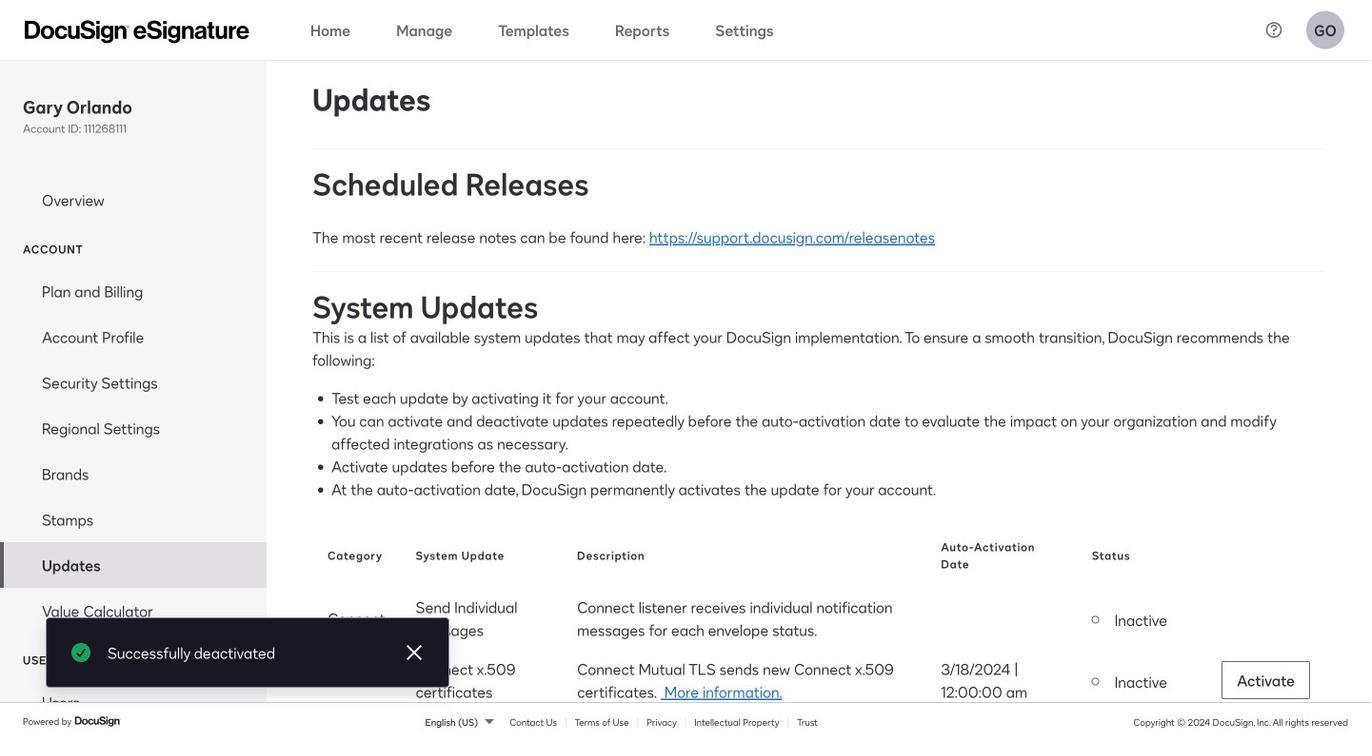 Task type: locate. For each thing, give the bounding box(es) containing it.
docusign admin image
[[25, 20, 249, 43]]



Task type: describe. For each thing, give the bounding box(es) containing it.
docusign image
[[74, 714, 122, 730]]

account element
[[0, 269, 267, 634]]



Task type: vqa. For each thing, say whether or not it's contained in the screenshot.
DocuSign Admin image
yes



